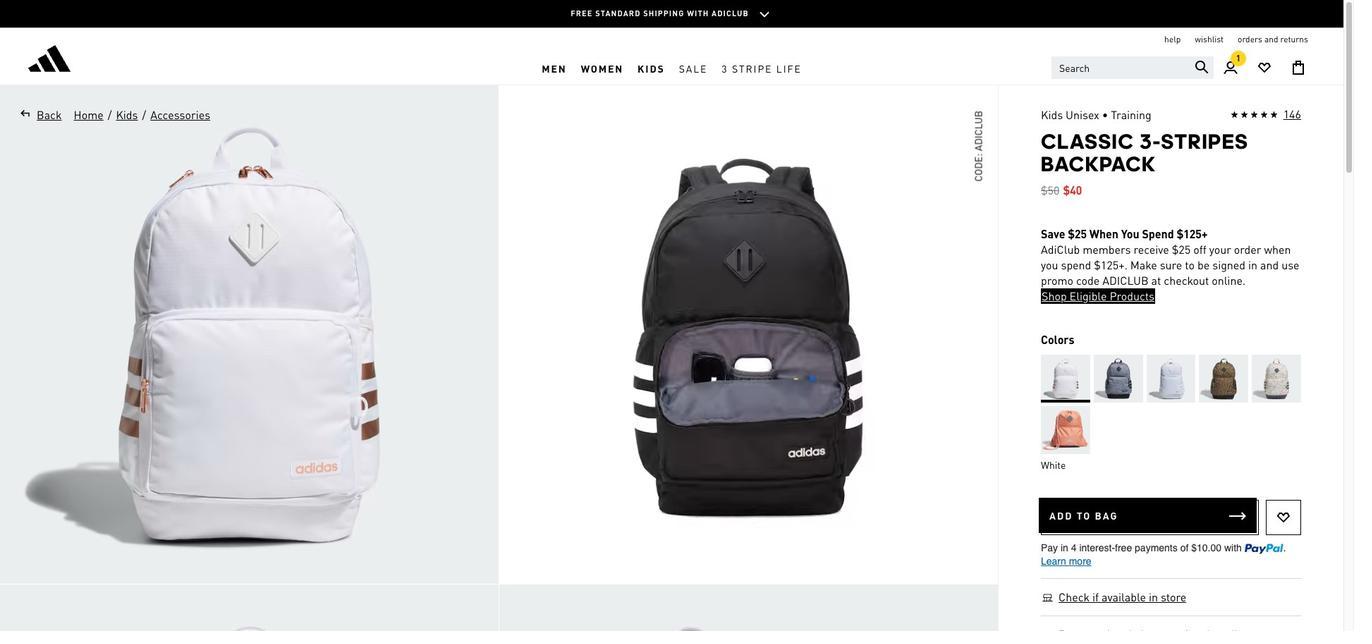Task type: describe. For each thing, give the bounding box(es) containing it.
shop
[[1042, 289, 1067, 303]]

$125+
[[1177, 226, 1208, 241]]

training
[[1111, 107, 1152, 122]]

add to bag
[[1050, 509, 1119, 522]]

code:
[[972, 154, 985, 182]]

to
[[1077, 509, 1092, 522]]

product color: white image
[[1041, 355, 1091, 403]]

standard
[[596, 8, 641, 18]]

when
[[1090, 226, 1119, 241]]

shipping
[[644, 8, 685, 18]]

accessories
[[150, 107, 210, 122]]

0 vertical spatial adiclub
[[712, 8, 749, 18]]

1 horizontal spatial adiclub
[[972, 111, 985, 151]]

women link
[[574, 52, 631, 85]]

eligible
[[1070, 289, 1107, 303]]

online.
[[1212, 273, 1246, 288]]

spend
[[1143, 226, 1175, 241]]

product color: light grey image
[[1147, 355, 1196, 403]]

to
[[1186, 258, 1195, 272]]

your
[[1210, 242, 1232, 257]]

unisex
[[1066, 107, 1100, 122]]

3-
[[1140, 129, 1162, 154]]

product color: pink / silver metallic image
[[1041, 406, 1091, 454]]

kids link
[[631, 52, 672, 85]]

in inside 'save $25 when you spend $125+ adiclub members receive $25 off your order when you spend $125+. make sure to be signed in and use promo code adiclub at checkout online. shop eligible products'
[[1249, 258, 1258, 272]]

kids link
[[115, 107, 139, 123]]

code
[[1077, 273, 1100, 288]]

if
[[1093, 590, 1099, 605]]

white
[[1041, 459, 1066, 471]]

make
[[1131, 258, 1158, 272]]

orders and returns
[[1238, 34, 1309, 44]]

3 stripe life link
[[715, 52, 809, 85]]

men link
[[535, 52, 574, 85]]

and inside 'save $25 when you spend $125+ adiclub members receive $25 off your order when you spend $125+. make sure to be signed in and use promo code adiclub at checkout online. shop eligible products'
[[1261, 258, 1279, 272]]

1 vertical spatial $25
[[1172, 242, 1191, 257]]

main navigation element
[[321, 52, 1023, 85]]

with
[[687, 8, 709, 18]]

product color: grey image
[[1094, 355, 1143, 403]]

help link
[[1165, 34, 1181, 45]]

be
[[1198, 258, 1210, 272]]

sale
[[679, 62, 708, 74]]

play video image
[[728, 314, 770, 356]]

available
[[1102, 590, 1147, 605]]

classic 3-stripes backpack $50 $40
[[1041, 129, 1249, 198]]

spend
[[1062, 258, 1092, 272]]

146
[[1284, 107, 1302, 121]]

free standard shipping with adiclub
[[571, 8, 749, 18]]

order
[[1235, 242, 1262, 257]]

bag
[[1095, 509, 1119, 522]]

accessories link
[[150, 107, 211, 123]]

$125+.
[[1095, 258, 1128, 272]]

stripe
[[732, 62, 773, 74]]

backpack
[[1041, 152, 1157, 176]]

kids unisex • training
[[1041, 107, 1152, 122]]

products
[[1110, 289, 1155, 303]]

shop eligible products link
[[1041, 289, 1156, 304]]

classic
[[1041, 129, 1135, 154]]

stripes
[[1162, 129, 1249, 154]]

when
[[1265, 242, 1292, 257]]

life
[[777, 62, 802, 74]]

$50
[[1041, 183, 1060, 198]]

adiclub inside 'save $25 when you spend $125+ adiclub members receive $25 off your order when you spend $125+. make sure to be signed in and use promo code adiclub at checkout online. shop eligible products'
[[1103, 273, 1149, 288]]

members
[[1083, 242, 1131, 257]]

receive
[[1134, 242, 1170, 257]]

returns
[[1281, 34, 1309, 44]]

1 link
[[1214, 51, 1248, 85]]

$40
[[1064, 183, 1083, 198]]



Task type: locate. For each thing, give the bounding box(es) containing it.
help
[[1165, 34, 1181, 44]]

check
[[1059, 590, 1090, 605]]

men
[[542, 62, 567, 74]]

2 horizontal spatial adiclub
[[1103, 273, 1149, 288]]

signed
[[1213, 258, 1246, 272]]

0 vertical spatial and
[[1265, 34, 1279, 44]]

/
[[108, 107, 112, 122], [142, 107, 146, 122]]

sale link
[[672, 52, 715, 85]]

kids right home
[[116, 107, 138, 122]]

home
[[74, 107, 104, 122]]

off
[[1194, 242, 1207, 257]]

check if available in store
[[1059, 590, 1187, 605]]

3
[[722, 62, 729, 74]]

home / kids / accessories
[[74, 107, 210, 122]]

$25 up adiclub
[[1068, 226, 1087, 241]]

Search field
[[1052, 56, 1214, 79]]

home link
[[73, 107, 104, 123]]

in
[[1249, 258, 1258, 272], [1149, 590, 1159, 605]]

$25 up 'to'
[[1172, 242, 1191, 257]]

in left store
[[1149, 590, 1159, 605]]

orders and returns link
[[1238, 34, 1309, 45]]

0 vertical spatial in
[[1249, 258, 1258, 272]]

kids
[[116, 107, 138, 122], [1041, 107, 1063, 122]]

wishlist
[[1195, 34, 1224, 44]]

2 vertical spatial adiclub
[[1103, 273, 1149, 288]]

and down when
[[1261, 258, 1279, 272]]

you
[[1122, 226, 1140, 241]]

1 horizontal spatial kids
[[1041, 107, 1063, 122]]

and
[[1265, 34, 1279, 44], [1261, 258, 1279, 272]]

2 kids from the left
[[1041, 107, 1063, 122]]

kids
[[638, 62, 665, 74]]

$25
[[1068, 226, 1087, 241], [1172, 242, 1191, 257]]

1 horizontal spatial /
[[142, 107, 146, 122]]

adiclub up products
[[1103, 273, 1149, 288]]

checkout
[[1164, 273, 1210, 288]]

0 horizontal spatial kids
[[116, 107, 138, 122]]

0 horizontal spatial $25
[[1068, 226, 1087, 241]]

at
[[1152, 273, 1162, 288]]

1 vertical spatial in
[[1149, 590, 1159, 605]]

adiclub right with
[[712, 8, 749, 18]]

free
[[571, 8, 593, 18]]

2 / from the left
[[142, 107, 146, 122]]

save $25 when you spend $125+ adiclub members receive $25 off your order when you spend $125+. make sure to be signed in and use promo code adiclub at checkout online. shop eligible products
[[1041, 226, 1300, 303]]

1 kids from the left
[[116, 107, 138, 122]]

you
[[1041, 258, 1059, 272]]

white classic 3-stripes backpack image
[[0, 85, 499, 584], [500, 85, 998, 584], [0, 585, 499, 631], [500, 585, 998, 631]]

adiclub
[[712, 8, 749, 18], [972, 111, 985, 151], [1103, 273, 1149, 288]]

promo
[[1041, 273, 1074, 288]]

use
[[1282, 258, 1300, 272]]

in inside button
[[1149, 590, 1159, 605]]

•
[[1103, 107, 1109, 122]]

add
[[1050, 509, 1073, 522]]

/ left kids link
[[108, 107, 112, 122]]

check if available in store button
[[1058, 590, 1188, 605]]

product color: medium brown / black / pulse lime s22 image
[[1200, 355, 1249, 403]]

adiclub
[[1041, 242, 1080, 257]]

kids left the unisex
[[1041, 107, 1063, 122]]

and right orders at the right
[[1265, 34, 1279, 44]]

wishlist link
[[1195, 34, 1224, 45]]

save
[[1041, 226, 1066, 241]]

0 horizontal spatial in
[[1149, 590, 1159, 605]]

in down order
[[1249, 258, 1258, 272]]

1 vertical spatial and
[[1261, 258, 1279, 272]]

add to bag button
[[1039, 498, 1257, 533]]

1 horizontal spatial in
[[1249, 258, 1258, 272]]

store
[[1161, 590, 1187, 605]]

/ right kids link
[[142, 107, 146, 122]]

product color: white / onix / beige image
[[1253, 355, 1302, 403]]

back link
[[14, 107, 62, 123]]

1 vertical spatial adiclub
[[972, 111, 985, 151]]

colors
[[1041, 332, 1075, 347]]

1 / from the left
[[108, 107, 112, 122]]

adiclub up code: on the top of the page
[[972, 111, 985, 151]]

code: adiclub
[[972, 111, 985, 182]]

146 button
[[1231, 107, 1302, 123]]

1
[[1237, 53, 1241, 64]]

sure
[[1160, 258, 1183, 272]]

0 horizontal spatial /
[[108, 107, 112, 122]]

women
[[581, 62, 624, 74]]

3 stripe life
[[722, 62, 802, 74]]

1 horizontal spatial $25
[[1172, 242, 1191, 257]]

0 vertical spatial $25
[[1068, 226, 1087, 241]]

orders
[[1238, 34, 1263, 44]]

back
[[37, 107, 62, 122]]

0 horizontal spatial adiclub
[[712, 8, 749, 18]]



Task type: vqa. For each thing, say whether or not it's contained in the screenshot.
in inside the save $25 when you spend $125+ adiclub members receive $25 off your order when you spend $125+. make sure to be signed in and use promo code adiclub at checkout online. shop eligible products
yes



